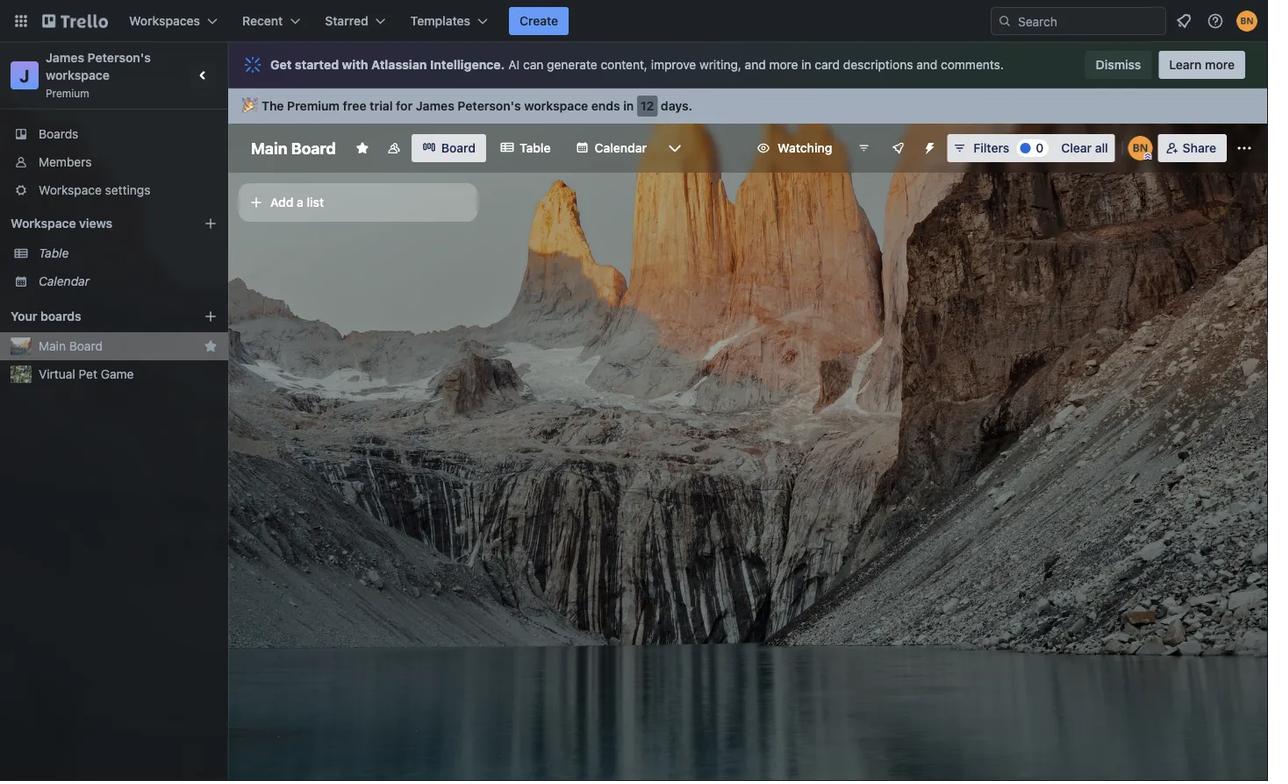 Task type: describe. For each thing, give the bounding box(es) containing it.
peterson's inside james peterson's workspace premium
[[87, 50, 151, 65]]

0 vertical spatial in
[[801, 57, 811, 72]]

add a list button
[[239, 183, 477, 222]]

content,
[[601, 57, 648, 72]]

share
[[1183, 141, 1216, 155]]

1 more from the left
[[769, 57, 798, 72]]

premium inside banner
[[287, 99, 340, 113]]

learn more link
[[1159, 51, 1245, 79]]

confetti image
[[242, 99, 254, 113]]

all
[[1095, 141, 1108, 155]]

workspaces button
[[118, 7, 228, 35]]

starred
[[325, 14, 368, 28]]

1 horizontal spatial table
[[520, 141, 551, 155]]

workspaces
[[129, 14, 200, 28]]

comments.
[[941, 57, 1004, 72]]

learn
[[1169, 57, 1202, 72]]

a
[[297, 195, 304, 210]]

clear all button
[[1054, 134, 1115, 162]]

workspace inside james peterson's workspace premium
[[46, 68, 110, 82]]

dismiss
[[1096, 57, 1141, 72]]

starred button
[[314, 7, 396, 35]]

0 notifications image
[[1173, 11, 1194, 32]]

in inside banner
[[623, 99, 634, 113]]

your boards
[[11, 309, 81, 324]]

for
[[396, 99, 413, 113]]

0 horizontal spatial table
[[39, 246, 69, 261]]

0 horizontal spatial main board
[[39, 339, 103, 354]]

add board image
[[204, 310, 218, 324]]

saved filters icon image
[[858, 142, 870, 154]]

open information menu image
[[1207, 12, 1224, 30]]

templates
[[410, 14, 470, 28]]

james peterson's workspace premium
[[46, 50, 154, 99]]

trial
[[370, 99, 393, 113]]

members
[[39, 155, 92, 169]]

0 vertical spatial calendar
[[595, 141, 647, 155]]

workspace settings link
[[0, 176, 228, 204]]

game
[[101, 367, 134, 382]]

descriptions
[[843, 57, 913, 72]]

primary element
[[0, 0, 1268, 42]]

1 vertical spatial table link
[[39, 245, 218, 262]]

back to home image
[[42, 7, 108, 35]]

board link
[[411, 134, 486, 162]]

create button
[[509, 7, 569, 35]]

Board name text field
[[242, 134, 345, 162]]

virtual pet game
[[39, 367, 134, 382]]

0 horizontal spatial main
[[39, 339, 66, 354]]

workspace views
[[11, 216, 112, 231]]

intelligence.
[[430, 57, 505, 72]]

1 horizontal spatial ben nelson (bennelson96) image
[[1237, 11, 1258, 32]]

power ups image
[[891, 141, 905, 155]]

members link
[[0, 148, 228, 176]]

dismiss button
[[1085, 51, 1152, 79]]

add
[[270, 195, 294, 210]]

🎉 the premium free trial for james peterson's workspace ends in 12 days.
[[242, 99, 693, 113]]

premium inside james peterson's workspace premium
[[46, 87, 89, 99]]

banner containing 🎉
[[228, 89, 1268, 124]]

Search field
[[1012, 8, 1165, 34]]

customize views image
[[666, 140, 684, 157]]

watching button
[[746, 134, 843, 162]]



Task type: locate. For each thing, give the bounding box(es) containing it.
more left card
[[769, 57, 798, 72]]

1 horizontal spatial and
[[916, 57, 938, 72]]

workspace down generate
[[524, 99, 588, 113]]

j link
[[11, 61, 39, 90]]

your
[[11, 309, 37, 324]]

peterson's down intelligence.
[[458, 99, 521, 113]]

0 horizontal spatial table link
[[39, 245, 218, 262]]

main up virtual
[[39, 339, 66, 354]]

boards link
[[0, 120, 228, 148]]

1 vertical spatial peterson's
[[458, 99, 521, 113]]

views
[[79, 216, 112, 231]]

1 and from the left
[[745, 57, 766, 72]]

calendar link
[[565, 134, 657, 162], [39, 273, 218, 290]]

and right writing,
[[745, 57, 766, 72]]

1 vertical spatial main board
[[39, 339, 103, 354]]

workspace
[[46, 68, 110, 82], [524, 99, 588, 113]]

1 horizontal spatial board
[[291, 139, 336, 158]]

0 vertical spatial table
[[520, 141, 551, 155]]

peterson's
[[87, 50, 151, 65], [458, 99, 521, 113]]

0 vertical spatial calendar link
[[565, 134, 657, 162]]

1 vertical spatial workspace
[[11, 216, 76, 231]]

board up "virtual pet game"
[[69, 339, 103, 354]]

0 vertical spatial james
[[46, 50, 84, 65]]

board inside text field
[[291, 139, 336, 158]]

ben nelson (bennelson96) image
[[1237, 11, 1258, 32], [1128, 136, 1153, 161]]

premium
[[46, 87, 89, 99], [287, 99, 340, 113]]

peterson's inside banner
[[458, 99, 521, 113]]

0 vertical spatial main board
[[251, 139, 336, 158]]

workspace for workspace settings
[[39, 183, 102, 197]]

atlassian
[[371, 57, 427, 72]]

calendar
[[595, 141, 647, 155], [39, 274, 90, 289]]

table down '🎉 the premium free trial for james peterson's workspace ends in 12 days.'
[[520, 141, 551, 155]]

search image
[[998, 14, 1012, 28]]

calendar link up your boards with 2 items element
[[39, 273, 218, 290]]

james peterson's workspace link
[[46, 50, 154, 82]]

1 horizontal spatial calendar link
[[565, 134, 657, 162]]

ben nelson (bennelson96) image right open information menu icon
[[1237, 11, 1258, 32]]

boards
[[40, 309, 81, 324]]

settings
[[105, 183, 150, 197]]

1 vertical spatial ben nelson (bennelson96) image
[[1128, 136, 1153, 161]]

clear
[[1061, 141, 1092, 155]]

james down the back to home image
[[46, 50, 84, 65]]

table link down '🎉 the premium free trial for james peterson's workspace ends in 12 days.'
[[490, 134, 561, 162]]

workspace left views
[[11, 216, 76, 231]]

show menu image
[[1236, 140, 1253, 157]]

board
[[291, 139, 336, 158], [441, 141, 476, 155], [69, 339, 103, 354]]

main board link
[[39, 338, 197, 355]]

table link down views
[[39, 245, 218, 262]]

0 horizontal spatial calendar
[[39, 274, 90, 289]]

j
[[20, 65, 30, 86]]

0 horizontal spatial and
[[745, 57, 766, 72]]

templates button
[[400, 7, 498, 35]]

can
[[523, 57, 544, 72]]

workspace navigation collapse icon image
[[191, 63, 216, 88]]

2 and from the left
[[916, 57, 938, 72]]

0 horizontal spatial in
[[623, 99, 634, 113]]

0 vertical spatial table link
[[490, 134, 561, 162]]

add a list
[[270, 195, 324, 210]]

calendar link down ends
[[565, 134, 657, 162]]

premium right the
[[287, 99, 340, 113]]

ai can generate content, improve writing, and more in card descriptions and comments.
[[508, 57, 1004, 72]]

watching
[[778, 141, 832, 155]]

0 horizontal spatial calendar link
[[39, 273, 218, 290]]

table
[[520, 141, 551, 155], [39, 246, 69, 261]]

main board up virtual
[[39, 339, 103, 354]]

board left star or unstar board icon
[[291, 139, 336, 158]]

1 horizontal spatial workspace
[[524, 99, 588, 113]]

in left card
[[801, 57, 811, 72]]

1 horizontal spatial table link
[[490, 134, 561, 162]]

list
[[307, 195, 324, 210]]

started
[[295, 57, 339, 72]]

2 more from the left
[[1205, 57, 1235, 72]]

with
[[342, 57, 368, 72]]

workspace right "j" link
[[46, 68, 110, 82]]

your boards with 2 items element
[[11, 306, 177, 327]]

workspace for workspace views
[[11, 216, 76, 231]]

0
[[1036, 141, 1044, 155]]

main inside board name text field
[[251, 139, 287, 158]]

table link
[[490, 134, 561, 162], [39, 245, 218, 262]]

🎉
[[242, 99, 254, 113]]

get
[[270, 57, 292, 72]]

in left 12
[[623, 99, 634, 113]]

workspace inside banner
[[524, 99, 588, 113]]

0 vertical spatial workspace
[[46, 68, 110, 82]]

generate
[[547, 57, 597, 72]]

board down '🎉 the premium free trial for james peterson's workspace ends in 12 days.'
[[441, 141, 476, 155]]

james inside banner
[[416, 99, 454, 113]]

1 vertical spatial workspace
[[524, 99, 588, 113]]

1 vertical spatial in
[[623, 99, 634, 113]]

clear all
[[1061, 141, 1108, 155]]

boards
[[39, 127, 78, 141]]

1 horizontal spatial premium
[[287, 99, 340, 113]]

0 horizontal spatial workspace
[[46, 68, 110, 82]]

create a view image
[[204, 217, 218, 231]]

star or unstar board image
[[355, 141, 369, 155]]

ben nelson (bennelson96) image right all on the top right
[[1128, 136, 1153, 161]]

0 vertical spatial peterson's
[[87, 50, 151, 65]]

more
[[769, 57, 798, 72], [1205, 57, 1235, 72]]

learn more
[[1169, 57, 1235, 72]]

1 vertical spatial table
[[39, 246, 69, 261]]

12
[[641, 99, 654, 113]]

main board
[[251, 139, 336, 158], [39, 339, 103, 354]]

1 horizontal spatial calendar
[[595, 141, 647, 155]]

get started with atlassian intelligence.
[[270, 57, 505, 72]]

workspace
[[39, 183, 102, 197], [11, 216, 76, 231]]

pet
[[79, 367, 97, 382]]

1 horizontal spatial main board
[[251, 139, 336, 158]]

automation image
[[916, 134, 940, 159]]

free
[[343, 99, 367, 113]]

banner
[[228, 89, 1268, 124]]

0 horizontal spatial peterson's
[[87, 50, 151, 65]]

1 horizontal spatial main
[[251, 139, 287, 158]]

virtual
[[39, 367, 75, 382]]

premium down james peterson's workspace link at top left
[[46, 87, 89, 99]]

calendar up boards
[[39, 274, 90, 289]]

the
[[262, 99, 284, 113]]

ai
[[508, 57, 520, 72]]

card
[[815, 57, 840, 72]]

2 horizontal spatial board
[[441, 141, 476, 155]]

main
[[251, 139, 287, 158], [39, 339, 66, 354]]

recent
[[242, 14, 283, 28]]

0 horizontal spatial board
[[69, 339, 103, 354]]

improve
[[651, 57, 696, 72]]

atlassian intelligence logo image
[[242, 54, 263, 75]]

and
[[745, 57, 766, 72], [916, 57, 938, 72]]

workspace settings
[[39, 183, 150, 197]]

0 horizontal spatial premium
[[46, 87, 89, 99]]

in
[[801, 57, 811, 72], [623, 99, 634, 113]]

0 horizontal spatial ben nelson (bennelson96) image
[[1128, 136, 1153, 161]]

1 horizontal spatial more
[[1205, 57, 1235, 72]]

more right learn
[[1205, 57, 1235, 72]]

workspace down members
[[39, 183, 102, 197]]

starred icon image
[[204, 340, 218, 354]]

1 vertical spatial main
[[39, 339, 66, 354]]

0 vertical spatial main
[[251, 139, 287, 158]]

share button
[[1158, 134, 1227, 162]]

create
[[520, 14, 558, 28]]

peterson's down the back to home image
[[87, 50, 151, 65]]

1 vertical spatial calendar
[[39, 274, 90, 289]]

writing,
[[699, 57, 741, 72]]

james right "for"
[[416, 99, 454, 113]]

filters
[[974, 141, 1009, 155]]

table down workspace views
[[39, 246, 69, 261]]

1 horizontal spatial in
[[801, 57, 811, 72]]

workspace visible image
[[387, 141, 401, 155]]

calendar down ends
[[595, 141, 647, 155]]

days.
[[661, 99, 693, 113]]

james
[[46, 50, 84, 65], [416, 99, 454, 113]]

0 horizontal spatial more
[[769, 57, 798, 72]]

main board down the
[[251, 139, 336, 158]]

virtual pet game link
[[39, 366, 218, 384]]

1 horizontal spatial james
[[416, 99, 454, 113]]

0 vertical spatial ben nelson (bennelson96) image
[[1237, 11, 1258, 32]]

0 vertical spatial workspace
[[39, 183, 102, 197]]

0 horizontal spatial james
[[46, 50, 84, 65]]

main down the
[[251, 139, 287, 158]]

and left comments. on the right
[[916, 57, 938, 72]]

recent button
[[232, 7, 311, 35]]

this member is an admin of this board. image
[[1144, 153, 1152, 161]]

1 vertical spatial james
[[416, 99, 454, 113]]

1 vertical spatial calendar link
[[39, 273, 218, 290]]

main board inside board name text field
[[251, 139, 336, 158]]

1 horizontal spatial peterson's
[[458, 99, 521, 113]]

ends
[[591, 99, 620, 113]]

james inside james peterson's workspace premium
[[46, 50, 84, 65]]



Task type: vqa. For each thing, say whether or not it's contained in the screenshot.
'BOARD NAME' text field
yes



